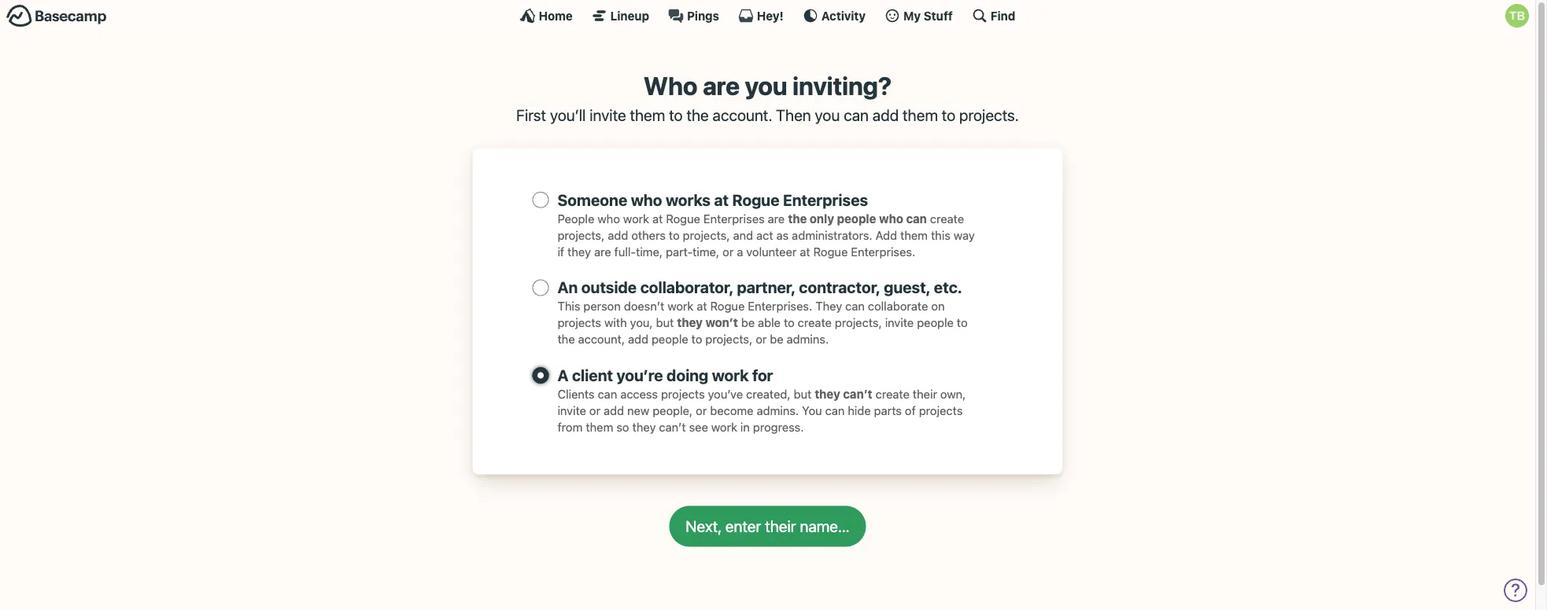 Task type: locate. For each thing, give the bounding box(es) containing it.
stuff
[[924, 9, 953, 22]]

be
[[741, 316, 755, 330], [770, 333, 784, 346]]

0 vertical spatial the
[[687, 106, 709, 125]]

at inside create projects, add others to projects, and act as administrators. add them this way if they are full-time, part-time, or a volunteer at rogue enterprises.
[[800, 245, 811, 259]]

who up others
[[631, 190, 663, 209]]

them
[[630, 106, 666, 125], [903, 106, 938, 125], [901, 228, 928, 242], [586, 421, 614, 434]]

admins. up progress.
[[757, 404, 799, 418]]

won't
[[706, 316, 738, 330]]

so
[[617, 421, 629, 434]]

2 vertical spatial create
[[876, 388, 910, 401]]

0 horizontal spatial projects
[[558, 316, 602, 330]]

1 vertical spatial enterprises
[[704, 212, 765, 225]]

outside
[[582, 278, 637, 297]]

of
[[905, 404, 916, 418]]

1 vertical spatial create
[[798, 316, 832, 330]]

projects down own,
[[919, 404, 963, 418]]

are up account.
[[703, 71, 740, 101]]

create down they
[[798, 316, 832, 330]]

admins. down they
[[787, 333, 829, 346]]

projects, down won't
[[706, 333, 753, 346]]

1 horizontal spatial the
[[687, 106, 709, 125]]

add down inviting?
[[873, 106, 899, 125]]

contractor,
[[799, 278, 881, 297]]

collaborate
[[868, 300, 929, 313]]

from
[[558, 421, 583, 434]]

1 horizontal spatial create
[[876, 388, 910, 401]]

0 vertical spatial enterprises
[[783, 190, 869, 209]]

who down someone
[[598, 212, 620, 225]]

time, left the a at top left
[[693, 245, 720, 259]]

they right if
[[568, 245, 591, 259]]

or
[[723, 245, 734, 259], [756, 333, 767, 346], [590, 404, 601, 418], [696, 404, 707, 418]]

projects, down they
[[835, 316, 882, 330]]

0 horizontal spatial but
[[656, 316, 674, 330]]

0 horizontal spatial can't
[[659, 421, 686, 434]]

0 vertical spatial be
[[741, 316, 755, 330]]

can inside who are you inviting? first you'll invite them to the account. then you can add them to projects.
[[844, 106, 869, 125]]

enterprises. down add
[[851, 245, 916, 259]]

tim burton image
[[1506, 4, 1530, 28]]

this
[[558, 300, 581, 313]]

they inside create projects, add others to projects, and act as administrators. add them this way if they are full-time, part-time, or a volunteer at rogue enterprises.
[[568, 245, 591, 259]]

1 horizontal spatial enterprises
[[783, 190, 869, 209]]

enterprises up only
[[783, 190, 869, 209]]

0 horizontal spatial enterprises.
[[748, 300, 813, 313]]

0 vertical spatial but
[[656, 316, 674, 330]]

2 horizontal spatial invite
[[885, 316, 914, 330]]

are inside create projects, add others to projects, and act as administrators. add them this way if they are full-time, part-time, or a volunteer at rogue enterprises.
[[594, 245, 611, 259]]

2 vertical spatial people
[[652, 333, 689, 346]]

1 vertical spatial can't
[[659, 421, 686, 434]]

1 horizontal spatial be
[[770, 333, 784, 346]]

who up add
[[879, 212, 904, 225]]

work up others
[[623, 212, 650, 225]]

2 vertical spatial are
[[594, 245, 611, 259]]

see
[[689, 421, 708, 434]]

to right able
[[784, 316, 795, 330]]

1 vertical spatial you
[[815, 106, 840, 125]]

doing
[[667, 366, 709, 385]]

can
[[844, 106, 869, 125], [907, 212, 927, 225], [846, 300, 865, 313], [598, 388, 617, 401], [826, 404, 845, 418]]

or left the a at top left
[[723, 245, 734, 259]]

projects,
[[558, 228, 605, 242], [683, 228, 730, 242], [835, 316, 882, 330], [706, 333, 753, 346]]

add inside create projects, add others to projects, and act as administrators. add them this way if they are full-time, part-time, or a volunteer at rogue enterprises.
[[608, 228, 628, 242]]

if
[[558, 245, 565, 259]]

1 vertical spatial projects
[[661, 388, 705, 401]]

a client you're doing work for
[[558, 366, 774, 385]]

in
[[741, 421, 750, 434]]

1 horizontal spatial their
[[913, 388, 938, 401]]

to left projects.
[[942, 106, 956, 125]]

0 vertical spatial can't
[[843, 388, 873, 401]]

add
[[873, 106, 899, 125], [608, 228, 628, 242], [628, 333, 649, 346], [604, 404, 624, 418]]

but
[[656, 316, 674, 330], [794, 388, 812, 401]]

you up account.
[[745, 71, 788, 101]]

add inside who are you inviting? first you'll invite them to the account. then you can add them to projects.
[[873, 106, 899, 125]]

people
[[837, 212, 877, 225], [917, 316, 954, 330], [652, 333, 689, 346]]

this
[[931, 228, 951, 242]]

you
[[745, 71, 788, 101], [815, 106, 840, 125]]

home link
[[520, 8, 573, 24]]

work inside "this person doesn't work at rogue enterprises. they can collaborate on projects with you, but"
[[668, 300, 694, 313]]

them left this
[[901, 228, 928, 242]]

can down client
[[598, 388, 617, 401]]

who for works
[[631, 190, 663, 209]]

be able to create projects, invite people to the account, add people to projects, or be admins.
[[558, 316, 968, 346]]

enterprises for work
[[704, 212, 765, 225]]

first
[[517, 106, 546, 125]]

work up you've
[[712, 366, 749, 385]]

be down able
[[770, 333, 784, 346]]

can't up hide
[[843, 388, 873, 401]]

but right you,
[[656, 316, 674, 330]]

enterprises up and
[[704, 212, 765, 225]]

people down you,
[[652, 333, 689, 346]]

0 vertical spatial invite
[[590, 106, 626, 125]]

them left projects.
[[903, 106, 938, 125]]

who are you inviting? first you'll invite them to the account. then you can add them to projects.
[[517, 71, 1019, 125]]

1 horizontal spatial projects
[[661, 388, 705, 401]]

0 vertical spatial admins.
[[787, 333, 829, 346]]

to down who
[[669, 106, 683, 125]]

1 vertical spatial the
[[788, 212, 807, 225]]

0 vertical spatial are
[[703, 71, 740, 101]]

enterprises. up able
[[748, 300, 813, 313]]

the inside who are you inviting? first you'll invite them to the account. then you can add them to projects.
[[687, 106, 709, 125]]

admins. inside be able to create projects, invite people to the account, add people to projects, or be admins.
[[787, 333, 829, 346]]

or down able
[[756, 333, 767, 346]]

at up they won't
[[697, 300, 707, 313]]

rogue
[[733, 190, 780, 209], [666, 212, 701, 225], [814, 245, 848, 259], [711, 300, 745, 313]]

invite right you'll
[[590, 106, 626, 125]]

can inside "this person doesn't work at rogue enterprises. they can collaborate on projects with you, but"
[[846, 300, 865, 313]]

invite inside be able to create projects, invite people to the account, add people to projects, or be admins.
[[885, 316, 914, 330]]

you down inviting?
[[815, 106, 840, 125]]

at down administrators. at top
[[800, 245, 811, 259]]

to
[[669, 106, 683, 125], [942, 106, 956, 125], [669, 228, 680, 242], [784, 316, 795, 330], [957, 316, 968, 330], [692, 333, 703, 346]]

0 horizontal spatial their
[[765, 518, 796, 536]]

0 horizontal spatial are
[[594, 245, 611, 259]]

add up full-
[[608, 228, 628, 242]]

at
[[714, 190, 729, 209], [653, 212, 663, 225], [800, 245, 811, 259], [697, 300, 707, 313]]

0 vertical spatial their
[[913, 388, 938, 401]]

0 horizontal spatial the
[[558, 333, 575, 346]]

they down the new in the left of the page
[[633, 421, 656, 434]]

rogue up won't
[[711, 300, 745, 313]]

next, enter their name… link
[[669, 507, 867, 548]]

invite up from
[[558, 404, 587, 418]]

0 horizontal spatial enterprises
[[704, 212, 765, 225]]

someone who works at rogue enterprises
[[558, 190, 869, 209]]

be left able
[[741, 316, 755, 330]]

create inside create projects, add others to projects, and act as administrators. add them this way if they are full-time, part-time, or a volunteer at rogue enterprises.
[[930, 212, 965, 225]]

partner,
[[737, 278, 796, 297]]

0 horizontal spatial invite
[[558, 404, 587, 418]]

2 vertical spatial the
[[558, 333, 575, 346]]

rogue down administrators. at top
[[814, 245, 848, 259]]

1 horizontal spatial can't
[[843, 388, 873, 401]]

rogue inside "this person doesn't work at rogue enterprises. they can collaborate on projects with you, but"
[[711, 300, 745, 313]]

projects inside "this person doesn't work at rogue enterprises. they can collaborate on projects with you, but"
[[558, 316, 602, 330]]

1 vertical spatial be
[[770, 333, 784, 346]]

1 vertical spatial but
[[794, 388, 812, 401]]

parts
[[874, 404, 902, 418]]

invite down "collaborate"
[[885, 316, 914, 330]]

1 horizontal spatial are
[[703, 71, 740, 101]]

them inside create projects, add others to projects, and act as administrators. add them this way if they are full-time, part-time, or a volunteer at rogue enterprises.
[[901, 228, 928, 242]]

work down become
[[712, 421, 738, 434]]

2 horizontal spatial are
[[768, 212, 785, 225]]

1 horizontal spatial who
[[631, 190, 663, 209]]

they inside create their own, invite or add new people, or become admins. you can hide parts of projects from them so they can't see work in progress.
[[633, 421, 656, 434]]

2 horizontal spatial who
[[879, 212, 904, 225]]

1 vertical spatial admins.
[[757, 404, 799, 418]]

enterprises.
[[851, 245, 916, 259], [748, 300, 813, 313]]

can't
[[843, 388, 873, 401], [659, 421, 686, 434]]

1 horizontal spatial but
[[794, 388, 812, 401]]

projects down this at the left of page
[[558, 316, 602, 330]]

2 horizontal spatial projects
[[919, 404, 963, 418]]

people down on
[[917, 316, 954, 330]]

are left full-
[[594, 245, 611, 259]]

2 time, from the left
[[693, 245, 720, 259]]

account,
[[578, 333, 625, 346]]

invite inside create their own, invite or add new people, or become admins. you can hide parts of projects from them so they can't see work in progress.
[[558, 404, 587, 418]]

create up this
[[930, 212, 965, 225]]

who
[[631, 190, 663, 209], [598, 212, 620, 225], [879, 212, 904, 225]]

add up so
[[604, 404, 624, 418]]

2 horizontal spatial the
[[788, 212, 807, 225]]

can't down people,
[[659, 421, 686, 434]]

1 vertical spatial are
[[768, 212, 785, 225]]

0 vertical spatial people
[[837, 212, 877, 225]]

1 vertical spatial people
[[917, 316, 954, 330]]

the down who
[[687, 106, 709, 125]]

0 vertical spatial enterprises.
[[851, 245, 916, 259]]

0 horizontal spatial who
[[598, 212, 620, 225]]

1 horizontal spatial people
[[837, 212, 877, 225]]

their up of
[[913, 388, 938, 401]]

they won't
[[677, 316, 738, 330]]

but up you
[[794, 388, 812, 401]]

the
[[687, 106, 709, 125], [788, 212, 807, 225], [558, 333, 575, 346]]

0 vertical spatial create
[[930, 212, 965, 225]]

people up administrators. at top
[[837, 212, 877, 225]]

their inside create their own, invite or add new people, or become admins. you can hide parts of projects from them so they can't see work in progress.
[[913, 388, 938, 401]]

lineup
[[611, 9, 650, 22]]

create for a client you're doing work for
[[876, 388, 910, 401]]

1 horizontal spatial invite
[[590, 106, 626, 125]]

0 horizontal spatial time,
[[636, 245, 663, 259]]

them left so
[[586, 421, 614, 434]]

collaborator,
[[641, 278, 734, 297]]

0 vertical spatial you
[[745, 71, 788, 101]]

they
[[568, 245, 591, 259], [677, 316, 703, 330], [815, 388, 841, 401], [633, 421, 656, 434]]

add inside be able to create projects, invite people to the account, add people to projects, or be admins.
[[628, 333, 649, 346]]

the up as
[[788, 212, 807, 225]]

people
[[558, 212, 595, 225]]

1 horizontal spatial enterprises.
[[851, 245, 916, 259]]

at up others
[[653, 212, 663, 225]]

create inside create their own, invite or add new people, or become admins. you can hide parts of projects from them so they can't see work in progress.
[[876, 388, 910, 401]]

2 vertical spatial invite
[[558, 404, 587, 418]]

2 vertical spatial projects
[[919, 404, 963, 418]]

create projects, add others to projects, and act as administrators. add them this way if they are full-time, part-time, or a volunteer at rogue enterprises.
[[558, 212, 975, 259]]

work
[[623, 212, 650, 225], [668, 300, 694, 313], [712, 366, 749, 385], [712, 421, 738, 434]]

can right you
[[826, 404, 845, 418]]

their
[[913, 388, 938, 401], [765, 518, 796, 536]]

to up part-
[[669, 228, 680, 242]]

them down who
[[630, 106, 666, 125]]

are up as
[[768, 212, 785, 225]]

or down clients
[[590, 404, 601, 418]]

1 vertical spatial enterprises.
[[748, 300, 813, 313]]

0 vertical spatial projects
[[558, 316, 602, 330]]

1 horizontal spatial time,
[[693, 245, 720, 259]]

the down this at the left of page
[[558, 333, 575, 346]]

add down you,
[[628, 333, 649, 346]]

or inside be able to create projects, invite people to the account, add people to projects, or be admins.
[[756, 333, 767, 346]]

2 horizontal spatial create
[[930, 212, 965, 225]]

admins. inside create their own, invite or add new people, or become admins. you can hide parts of projects from them so they can't see work in progress.
[[757, 404, 799, 418]]

find button
[[972, 8, 1016, 24]]

work down collaborator, on the top of the page
[[668, 300, 694, 313]]

create up parts
[[876, 388, 910, 401]]

their right enter
[[765, 518, 796, 536]]

projects, up part-
[[683, 228, 730, 242]]

0 horizontal spatial create
[[798, 316, 832, 330]]

to down they won't
[[692, 333, 703, 346]]

can down inviting?
[[844, 106, 869, 125]]

become
[[710, 404, 754, 418]]

time, down others
[[636, 245, 663, 259]]

1 vertical spatial invite
[[885, 316, 914, 330]]

time,
[[636, 245, 663, 259], [693, 245, 720, 259]]

create
[[930, 212, 965, 225], [798, 316, 832, 330], [876, 388, 910, 401]]

guest,
[[884, 278, 931, 297]]

projects down doing
[[661, 388, 705, 401]]

1 vertical spatial their
[[765, 518, 796, 536]]

can down contractor,
[[846, 300, 865, 313]]



Task type: vqa. For each thing, say whether or not it's contained in the screenshot.
they within the create projects, add others to projects, and act as administrators. Add them this way if they are full-time, part-time, or a volunteer at Rogue Enterprises.
yes



Task type: describe. For each thing, give the bounding box(es) containing it.
rogue up people who work at rogue enterprises are the only people who can
[[733, 190, 780, 209]]

can inside create their own, invite or add new people, or become admins. you can hide parts of projects from them so they can't see work in progress.
[[826, 404, 845, 418]]

administrators.
[[792, 228, 873, 242]]

add
[[876, 228, 898, 242]]

my
[[904, 9, 921, 22]]

invite inside who are you inviting? first you'll invite them to the account. then you can add them to projects.
[[590, 106, 626, 125]]

0 horizontal spatial you
[[745, 71, 788, 101]]

they up you
[[815, 388, 841, 401]]

to down etc.
[[957, 316, 968, 330]]

rogue down the "works"
[[666, 212, 701, 225]]

they
[[816, 300, 843, 313]]

and
[[733, 228, 753, 242]]

add inside create their own, invite or add new people, or become admins. you can hide parts of projects from them so they can't see work in progress.
[[604, 404, 624, 418]]

inviting?
[[793, 71, 892, 101]]

but inside "this person doesn't work at rogue enterprises. they can collaborate on projects with you, but"
[[656, 316, 674, 330]]

hide
[[848, 404, 871, 418]]

name…
[[800, 518, 850, 536]]

hey! button
[[738, 8, 784, 24]]

hey!
[[757, 9, 784, 22]]

create inside be able to create projects, invite people to the account, add people to projects, or be admins.
[[798, 316, 832, 330]]

progress.
[[753, 421, 804, 434]]

clients can access projects you've created, but they can't
[[558, 388, 873, 401]]

projects, down people
[[558, 228, 605, 242]]

you,
[[630, 316, 653, 330]]

able
[[758, 316, 781, 330]]

next, enter their name…
[[686, 518, 850, 536]]

part-
[[666, 245, 693, 259]]

only
[[810, 212, 835, 225]]

1 horizontal spatial you
[[815, 106, 840, 125]]

find
[[991, 9, 1016, 22]]

switch accounts image
[[6, 4, 107, 28]]

work inside create their own, invite or add new people, or become admins. you can hide parts of projects from them so they can't see work in progress.
[[712, 421, 738, 434]]

0 horizontal spatial be
[[741, 316, 755, 330]]

0 horizontal spatial people
[[652, 333, 689, 346]]

way
[[954, 228, 975, 242]]

created,
[[746, 388, 791, 401]]

rogue inside create projects, add others to projects, and act as administrators. add them this way if they are full-time, part-time, or a volunteer at rogue enterprises.
[[814, 245, 848, 259]]

a
[[558, 366, 569, 385]]

an
[[558, 278, 578, 297]]

my stuff
[[904, 9, 953, 22]]

works
[[666, 190, 711, 209]]

people,
[[653, 404, 693, 418]]

my stuff button
[[885, 8, 953, 24]]

pings
[[687, 9, 720, 22]]

others
[[632, 228, 666, 242]]

activity
[[822, 9, 866, 22]]

projects inside create their own, invite or add new people, or become admins. you can hide parts of projects from them so they can't see work in progress.
[[919, 404, 963, 418]]

clients
[[558, 388, 595, 401]]

etc.
[[934, 278, 963, 297]]

someone
[[558, 190, 628, 209]]

a
[[737, 245, 743, 259]]

them inside create their own, invite or add new people, or become admins. you can hide parts of projects from them so they can't see work in progress.
[[586, 421, 614, 434]]

who
[[644, 71, 698, 101]]

next,
[[686, 518, 722, 536]]

client
[[572, 366, 613, 385]]

on
[[932, 300, 945, 313]]

pings button
[[668, 8, 720, 24]]

main element
[[0, 0, 1536, 31]]

they left won't
[[677, 316, 703, 330]]

person
[[584, 300, 621, 313]]

for
[[753, 366, 774, 385]]

enterprises. inside "this person doesn't work at rogue enterprises. they can collaborate on projects with you, but"
[[748, 300, 813, 313]]

access
[[621, 388, 658, 401]]

1 time, from the left
[[636, 245, 663, 259]]

at inside "this person doesn't work at rogue enterprises. they can collaborate on projects with you, but"
[[697, 300, 707, 313]]

doesn't
[[624, 300, 665, 313]]

projects.
[[960, 106, 1019, 125]]

can up guest,
[[907, 212, 927, 225]]

can't inside create their own, invite or add new people, or become admins. you can hide parts of projects from them so they can't see work in progress.
[[659, 421, 686, 434]]

new
[[628, 404, 650, 418]]

enterprises for works
[[783, 190, 869, 209]]

to inside create projects, add others to projects, and act as administrators. add them this way if they are full-time, part-time, or a volunteer at rogue enterprises.
[[669, 228, 680, 242]]

at up people who work at rogue enterprises are the only people who can
[[714, 190, 729, 209]]

this person doesn't work at rogue enterprises. they can collaborate on projects with you, but
[[558, 300, 945, 330]]

are inside who are you inviting? first you'll invite them to the account. then you can add them to projects.
[[703, 71, 740, 101]]

create for someone who works at rogue enterprises
[[930, 212, 965, 225]]

you're
[[617, 366, 663, 385]]

account.
[[713, 106, 773, 125]]

activity link
[[803, 8, 866, 24]]

volunteer
[[747, 245, 797, 259]]

you
[[802, 404, 822, 418]]

people who work at rogue enterprises are the only people who can
[[558, 212, 927, 225]]

2 horizontal spatial people
[[917, 316, 954, 330]]

full-
[[615, 245, 636, 259]]

or up see
[[696, 404, 707, 418]]

with
[[605, 316, 627, 330]]

who for work
[[598, 212, 620, 225]]

enter
[[726, 518, 762, 536]]

as
[[777, 228, 789, 242]]

you'll
[[550, 106, 586, 125]]

home
[[539, 9, 573, 22]]

the inside be able to create projects, invite people to the account, add people to projects, or be admins.
[[558, 333, 575, 346]]

create their own, invite or add new people, or become admins. you can hide parts of projects from them so they can't see work in progress.
[[558, 388, 966, 434]]

act
[[757, 228, 774, 242]]

you've
[[708, 388, 743, 401]]

then
[[776, 106, 812, 125]]

or inside create projects, add others to projects, and act as administrators. add them this way if they are full-time, part-time, or a volunteer at rogue enterprises.
[[723, 245, 734, 259]]

own,
[[941, 388, 966, 401]]

an outside collaborator, partner, contractor, guest, etc.
[[558, 278, 963, 297]]

their inside the "next, enter their name…" link
[[765, 518, 796, 536]]

enterprises. inside create projects, add others to projects, and act as administrators. add them this way if they are full-time, part-time, or a volunteer at rogue enterprises.
[[851, 245, 916, 259]]

lineup link
[[592, 8, 650, 24]]



